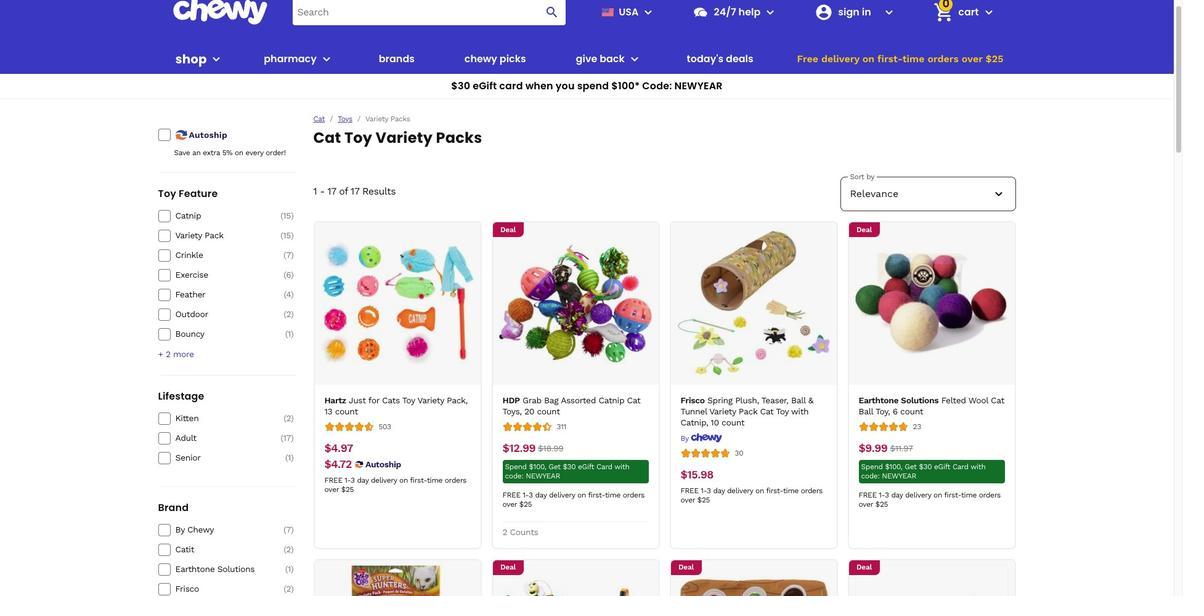 Task type: describe. For each thing, give the bounding box(es) containing it.
deal for 'earthtone solutions felted wool cat ball toy, 6 count' image
[[857, 225, 872, 234]]

variety inside spring plush, teaser, ball & tunnel variety pack cat toy with catnip, 10 count
[[710, 407, 736, 417]]

$25 up counts
[[520, 501, 532, 509]]

today's deals
[[687, 52, 754, 66]]

cat down cat link
[[313, 128, 341, 148]]

cat toy variety packs
[[313, 128, 482, 148]]

Product search field
[[292, 0, 566, 25]]

7 for crinkle
[[286, 250, 291, 260]]

assorted
[[561, 396, 596, 406]]

variety down variety packs at the left top of the page
[[376, 128, 433, 148]]

an
[[192, 149, 201, 157]]

egift for $9.99
[[935, 463, 951, 472]]

grab bag assorted catnip cat toys, 20 count
[[503, 396, 641, 417]]

$11.97 text field
[[890, 442, 913, 456]]

2 counts
[[503, 528, 538, 538]]

chewy home image
[[172, 0, 268, 25]]

usa
[[619, 5, 639, 19]]

$100, for $12.99
[[529, 463, 547, 472]]

brands
[[379, 52, 415, 66]]

of
[[339, 186, 348, 197]]

( 2 ) for kitten
[[284, 414, 294, 423]]

on inside button
[[863, 53, 875, 65]]

chewy inside 'by chewy' link
[[187, 525, 214, 535]]

catnip link
[[175, 210, 263, 221]]

variety inside just for cats toy variety pack, 13 count
[[418, 396, 444, 406]]

by chewy
[[175, 525, 214, 535]]

( for earthtone solutions
[[285, 565, 288, 575]]

( 7 ) for by chewy
[[284, 525, 294, 535]]

) for catit
[[291, 545, 294, 555]]

1 horizontal spatial 17
[[328, 186, 336, 197]]

give
[[576, 52, 598, 66]]

$30 for $12.99
[[563, 463, 576, 472]]

15 for variety pack
[[283, 231, 291, 240]]

&
[[809, 396, 814, 406]]

cat link
[[313, 114, 325, 124]]

7 for by chewy
[[286, 525, 291, 535]]

brands link
[[374, 44, 420, 74]]

$25 inside button
[[986, 53, 1004, 65]]

( for variety pack
[[281, 231, 283, 240]]

) for adult
[[291, 433, 294, 443]]

usa button
[[597, 0, 656, 27]]

13
[[325, 407, 332, 417]]

-
[[320, 186, 325, 197]]

wool
[[969, 396, 989, 406]]

kong pull-a-partz sushi catnip cat toys, 5 count image
[[677, 566, 830, 597]]

account menu image
[[882, 5, 897, 19]]

$4.97
[[325, 442, 353, 455]]

3 inside $15.98 free 1-3 day delivery on first-time orders over $25
[[707, 487, 711, 496]]

save an extra 5% on every order!
[[174, 149, 286, 157]]

time inside $15.98 free 1-3 day delivery on first-time orders over $25
[[783, 487, 799, 496]]

plush,
[[736, 396, 759, 406]]

card for $12.99
[[597, 463, 613, 472]]

variety pack link
[[175, 230, 263, 241]]

autoship link
[[174, 127, 263, 142]]

delivery down $11.97 text box
[[906, 491, 932, 500]]

sign in link
[[810, 0, 880, 27]]

free 1-3 day delivery on first-time orders over $25 for $9.99
[[859, 491, 1001, 509]]

exercise link
[[175, 269, 263, 281]]

first- inside $15.98 free 1-3 day delivery on first-time orders over $25
[[767, 487, 783, 496]]

shop
[[175, 50, 207, 67]]

$15.98
[[681, 469, 714, 482]]

1 vertical spatial solutions
[[217, 565, 255, 575]]

picks
[[500, 52, 526, 66]]

cat left toys
[[313, 114, 325, 123]]

egift inside "site" banner
[[473, 79, 497, 93]]

24/7
[[714, 5, 737, 19]]

( 2 ) for catit
[[284, 545, 294, 555]]

3 down "$4.72" text field on the left bottom of page
[[351, 477, 355, 485]]

first- inside button
[[878, 53, 903, 65]]

chewy image
[[691, 433, 723, 443]]

$100*
[[612, 79, 640, 93]]

pharmacy menu image
[[319, 52, 334, 67]]

adult
[[175, 433, 197, 443]]

today's deals link
[[682, 44, 759, 74]]

toys
[[338, 114, 353, 123]]

give back menu image
[[627, 52, 642, 67]]

variety pack
[[175, 231, 224, 240]]

feature
[[179, 187, 218, 201]]

senior
[[175, 453, 201, 463]]

1 for earthtone solutions
[[288, 565, 291, 575]]

) for bouncy
[[291, 329, 294, 339]]

code: for $9.99
[[861, 472, 880, 481]]

over inside button
[[962, 53, 983, 65]]

2 for catit
[[286, 545, 291, 555]]

$9.99 text field
[[859, 442, 888, 456]]

toy left feature at the left top of page
[[158, 187, 176, 201]]

by for by
[[681, 435, 689, 443]]

spend
[[577, 79, 609, 93]]

toys,
[[503, 407, 522, 417]]

orders inside button
[[928, 53, 959, 65]]

$12.99 text field
[[503, 442, 536, 456]]

help menu image
[[763, 5, 778, 19]]

free 1-3 day delivery on first-time orders over $25 for $12.99
[[503, 491, 645, 509]]

( for outdoor
[[284, 309, 286, 319]]

toys link
[[338, 114, 353, 124]]

give back link
[[571, 44, 625, 74]]

chewy picks link
[[460, 44, 531, 74]]

orders inside $15.98 free 1-3 day delivery on first-time orders over $25
[[801, 487, 823, 496]]

Search text field
[[292, 0, 566, 25]]

hartz just for cats super hunters cat toy variety pack, 13 count image
[[321, 566, 474, 597]]

felted
[[942, 396, 966, 406]]

1 ( 1 ) from the top
[[285, 329, 294, 339]]

1 vertical spatial frisco
[[175, 584, 199, 594]]

goody box halloween cat toys & treats image
[[856, 566, 1008, 597]]

cat inside spring plush, teaser, ball & tunnel variety pack cat toy with catnip, 10 count
[[760, 407, 774, 417]]

count inside spring plush, teaser, ball & tunnel variety pack cat toy with catnip, 10 count
[[722, 418, 745, 428]]

delivery inside button
[[822, 53, 860, 65]]

more
[[173, 350, 194, 359]]

earthtone solutions felted wool cat ball toy, 6 count image
[[856, 227, 1008, 380]]

0 horizontal spatial earthtone solutions
[[175, 565, 255, 575]]

$4.72 text field
[[325, 458, 352, 472]]

help
[[739, 5, 761, 19]]

free
[[797, 53, 819, 65]]

spring plush, teaser, ball & tunnel variety pack cat toy with catnip, 10 count
[[681, 396, 814, 428]]

chewy picks
[[465, 52, 526, 66]]

( for feather
[[284, 290, 286, 300]]

pharmacy link
[[259, 44, 317, 74]]

1 vertical spatial packs
[[436, 128, 482, 148]]

deal for goody box halloween cat toys & treats image
[[857, 563, 872, 572]]

( 15 ) for variety pack
[[281, 231, 294, 240]]

10
[[711, 418, 719, 428]]

today's
[[687, 52, 724, 66]]

just
[[349, 396, 366, 406]]

frisco spring plush, teaser, ball & tunnel variety pack cat toy with catnip, 10 count image
[[677, 227, 830, 380]]

$9.99 $11.97
[[859, 442, 913, 455]]

+
[[158, 350, 163, 359]]

1- down "$4.72" text field on the left bottom of page
[[345, 477, 351, 485]]

sign
[[839, 5, 860, 19]]

5%
[[222, 149, 233, 157]]

( 4 )
[[284, 290, 294, 300]]

$11.97
[[890, 444, 913, 454]]

1 vertical spatial autoship
[[366, 460, 401, 470]]

bag
[[544, 396, 559, 406]]

catnip inside grab bag assorted catnip cat toys, 20 count
[[599, 396, 625, 406]]

adult link
[[175, 433, 263, 444]]

30
[[735, 449, 744, 458]]

free down "$4.72" text field on the left bottom of page
[[325, 477, 343, 485]]

bouncy
[[175, 329, 204, 339]]

( 7 ) for crinkle
[[284, 250, 294, 260]]

0 vertical spatial packs
[[391, 114, 410, 123]]

( for by chewy
[[284, 525, 286, 535]]

( 17 )
[[281, 433, 294, 443]]

lifestage
[[158, 390, 204, 404]]

sign in
[[839, 5, 872, 19]]

count inside just for cats toy variety pack, 13 count
[[335, 407, 358, 417]]

) for senior
[[291, 453, 294, 463]]

counts
[[510, 528, 538, 538]]

( for bouncy
[[285, 329, 288, 339]]

teaser,
[[762, 396, 789, 406]]

submit search image
[[545, 5, 560, 19]]

cats
[[382, 396, 400, 406]]

back
[[600, 52, 625, 66]]

$25 down "$4.72" text field on the left bottom of page
[[341, 486, 354, 494]]

crinkle link
[[175, 250, 263, 261]]

1 for bouncy
[[288, 329, 291, 339]]

toy inside just for cats toy variety pack, 13 count
[[402, 396, 415, 406]]

kitten
[[175, 414, 199, 423]]

1- inside $15.98 free 1-3 day delivery on first-time orders over $25
[[701, 487, 707, 496]]

3 up counts
[[529, 491, 533, 500]]

spend for $12.99
[[505, 463, 527, 472]]

0 horizontal spatial earthtone
[[175, 565, 215, 575]]

get for $12.99
[[549, 463, 561, 472]]

toy,
[[876, 407, 890, 417]]

spend $100, get $30 egift card with code: newyear for $12.99
[[505, 463, 630, 481]]

) for variety pack
[[291, 231, 294, 240]]

variety up cat toy variety packs
[[365, 114, 388, 123]]

( 2 ) for outdoor
[[284, 309, 294, 319]]

time inside button
[[903, 53, 925, 65]]

( for crinkle
[[284, 250, 286, 260]]

$25 inside $15.98 free 1-3 day delivery on first-time orders over $25
[[698, 496, 710, 505]]

when
[[526, 79, 553, 93]]

over down "$4.72" text field on the left bottom of page
[[325, 486, 339, 494]]

$100, for $9.99
[[885, 463, 903, 472]]

hdp grab bag assorted catnip cat toys, 20 count image
[[499, 227, 652, 380]]



Task type: locate. For each thing, give the bounding box(es) containing it.
ball for toy,
[[859, 407, 873, 417]]

( 2 ) for frisco
[[284, 584, 294, 594]]

1 horizontal spatial with
[[792, 407, 809, 417]]

1 7 from the top
[[286, 250, 291, 260]]

$12.99
[[503, 442, 536, 455]]

cart link
[[929, 0, 979, 27]]

spend $100, get $30 egift card with code: newyear for $9.99
[[861, 463, 986, 481]]

on inside $15.98 free 1-3 day delivery on first-time orders over $25
[[756, 487, 764, 496]]

spend $100, get $30 egift card with code: newyear down $11.97 text box
[[861, 463, 986, 481]]

1 card from the left
[[597, 463, 613, 472]]

5 ) from the top
[[291, 290, 294, 300]]

deal for the hdp grab bag assorted catnip cat toys, 20 count image
[[501, 225, 516, 234]]

23
[[913, 423, 921, 431]]

earthtone solutions down catit link
[[175, 565, 255, 575]]

deal for goody box kitten toys & treats image
[[501, 563, 516, 572]]

pack down plush,
[[739, 407, 758, 417]]

chewy inside chewy picks link
[[465, 52, 497, 66]]

2 horizontal spatial 17
[[351, 186, 359, 197]]

by for by chewy
[[175, 525, 185, 535]]

in
[[862, 5, 872, 19]]

( for kitten
[[284, 414, 286, 423]]

( for catit
[[284, 545, 286, 555]]

code:
[[643, 79, 672, 93]]

cat down teaser,
[[760, 407, 774, 417]]

pack down catnip link
[[205, 231, 224, 240]]

outdoor link
[[175, 309, 263, 320]]

over down the $15.98 "text box"
[[681, 496, 695, 505]]

2 horizontal spatial with
[[971, 463, 986, 472]]

1 horizontal spatial free 1-3 day delivery on first-time orders over $25
[[503, 491, 645, 509]]

17 right 'of'
[[351, 186, 359, 197]]

newyear down $11.97 text box
[[882, 472, 917, 481]]

grab
[[523, 396, 542, 406]]

over down the cart
[[962, 53, 983, 65]]

variety up the crinkle
[[175, 231, 202, 240]]

) for catnip
[[291, 211, 294, 221]]

1 spend from the left
[[505, 463, 527, 472]]

) for frisco
[[291, 584, 294, 594]]

0 horizontal spatial free 1-3 day delivery on first-time orders over $25
[[325, 477, 467, 494]]

) for by chewy
[[291, 525, 294, 535]]

1
[[313, 186, 317, 197], [288, 329, 291, 339], [288, 453, 291, 463], [288, 565, 291, 575]]

with for $9.99
[[971, 463, 986, 472]]

0 vertical spatial earthtone solutions
[[859, 396, 939, 406]]

1 get from the left
[[549, 463, 561, 472]]

earthtone solutions link
[[175, 564, 263, 575]]

free
[[325, 477, 343, 485], [681, 487, 699, 496], [503, 491, 521, 500], [859, 491, 877, 500]]

get down $11.97 text box
[[905, 463, 917, 472]]

delivery down '30'
[[727, 487, 753, 496]]

2 15 from the top
[[283, 231, 291, 240]]

503
[[379, 423, 391, 431]]

count inside grab bag assorted catnip cat toys, 20 count
[[537, 407, 560, 417]]

toy right cats
[[402, 396, 415, 406]]

give back
[[576, 52, 625, 66]]

$4.97 text field
[[325, 442, 353, 456]]

menu image
[[641, 5, 656, 19], [209, 52, 224, 67]]

save
[[174, 149, 190, 157]]

free delivery on first-time orders over $25 button
[[794, 44, 1008, 74]]

1 vertical spatial by
[[175, 525, 185, 535]]

( for frisco
[[284, 584, 286, 594]]

2 for outdoor
[[286, 309, 291, 319]]

get
[[549, 463, 561, 472], [905, 463, 917, 472]]

) for feather
[[291, 290, 294, 300]]

1 horizontal spatial autoship
[[366, 460, 401, 470]]

by
[[681, 435, 689, 443], [175, 525, 185, 535]]

$18.99 text field
[[538, 442, 564, 456]]

( 7 )
[[284, 250, 294, 260], [284, 525, 294, 535]]

toy inside spring plush, teaser, ball & tunnel variety pack cat toy with catnip, 10 count
[[776, 407, 789, 417]]

spend for $9.99
[[861, 463, 883, 472]]

variety down spring
[[710, 407, 736, 417]]

pack inside spring plush, teaser, ball & tunnel variety pack cat toy with catnip, 10 count
[[739, 407, 758, 417]]

menu image for shop dropdown button
[[209, 52, 224, 67]]

packs
[[391, 114, 410, 123], [436, 128, 482, 148]]

hartz
[[325, 396, 346, 406]]

cat inside grab bag assorted catnip cat toys, 20 count
[[627, 396, 641, 406]]

3
[[351, 477, 355, 485], [707, 487, 711, 496], [529, 491, 533, 500], [885, 491, 889, 500]]

1 horizontal spatial code:
[[861, 472, 880, 481]]

1 ) from the top
[[291, 211, 294, 221]]

1 horizontal spatial egift
[[578, 463, 594, 472]]

0 vertical spatial pack
[[205, 231, 224, 240]]

count inside felted wool cat ball toy, 6 count
[[901, 407, 924, 417]]

2 ( 2 ) from the top
[[284, 414, 294, 423]]

0 vertical spatial ( 1 )
[[285, 329, 294, 339]]

3 ( 1 ) from the top
[[285, 565, 294, 575]]

2 card from the left
[[953, 463, 969, 472]]

1 vertical spatial pack
[[739, 407, 758, 417]]

1 horizontal spatial by
[[681, 435, 689, 443]]

variety packs
[[365, 114, 410, 123]]

count right 10 in the right bottom of the page
[[722, 418, 745, 428]]

variety left pack,
[[418, 396, 444, 406]]

1 horizontal spatial menu image
[[641, 5, 656, 19]]

earthtone down catit
[[175, 565, 215, 575]]

1 ( 7 ) from the top
[[284, 250, 294, 260]]

ball for &
[[791, 396, 806, 406]]

3 down $9.99 $11.97
[[885, 491, 889, 500]]

card for $9.99
[[953, 463, 969, 472]]

goody box kitten toys & treats image
[[499, 566, 652, 597]]

on
[[863, 53, 875, 65], [235, 149, 243, 157], [399, 477, 408, 485], [756, 487, 764, 496], [578, 491, 586, 500], [934, 491, 943, 500]]

0 horizontal spatial card
[[597, 463, 613, 472]]

newyear down $18.99 text field
[[526, 472, 560, 481]]

chewy left picks
[[465, 52, 497, 66]]

0 horizontal spatial catnip
[[175, 211, 201, 221]]

15
[[283, 211, 291, 221], [283, 231, 291, 240]]

with inside spring plush, teaser, ball & tunnel variety pack cat toy with catnip, 10 count
[[792, 407, 809, 417]]

tunnel
[[681, 407, 707, 417]]

0 vertical spatial solutions
[[901, 396, 939, 406]]

1 ( 2 ) from the top
[[284, 309, 294, 319]]

by inside by link
[[681, 435, 689, 443]]

autoship up extra
[[189, 130, 227, 140]]

delivery inside $15.98 free 1-3 day delivery on first-time orders over $25
[[727, 487, 753, 496]]

10 ) from the top
[[291, 453, 294, 463]]

2 spend $100, get $30 egift card with code: newyear from the left
[[861, 463, 986, 481]]

newyear for $12.99
[[526, 472, 560, 481]]

2 for frisco
[[286, 584, 291, 594]]

( 15 ) for catnip
[[281, 211, 294, 221]]

1 code: from the left
[[505, 472, 524, 481]]

free inside $15.98 free 1-3 day delivery on first-time orders over $25
[[681, 487, 699, 496]]

cat right the "wool"
[[991, 396, 1005, 406]]

8 ) from the top
[[291, 414, 294, 423]]

11 ) from the top
[[291, 525, 294, 535]]

free delivery on first-time orders over $25
[[797, 53, 1004, 65]]

$30 inside "site" banner
[[451, 79, 470, 93]]

$30 down $18.99 text field
[[563, 463, 576, 472]]

1 horizontal spatial spend
[[861, 463, 883, 472]]

code: down $12.99 text field
[[505, 472, 524, 481]]

6
[[286, 270, 291, 280], [893, 407, 898, 417]]

1 vertical spatial 6
[[893, 407, 898, 417]]

get down $18.99 text field
[[549, 463, 561, 472]]

card
[[499, 79, 523, 93]]

free 1-3 day delivery on first-time orders over $25 down $11.97 text box
[[859, 491, 1001, 509]]

3 down the $15.98 "text box"
[[707, 487, 711, 496]]

$100, down $11.97 text box
[[885, 463, 903, 472]]

first-
[[878, 53, 903, 65], [410, 477, 427, 485], [767, 487, 783, 496], [588, 491, 605, 500], [945, 491, 962, 500]]

0 horizontal spatial solutions
[[217, 565, 255, 575]]

catit link
[[175, 544, 263, 555]]

1 spend $100, get $30 egift card with code: newyear from the left
[[505, 463, 630, 481]]

over down $9.99 text field
[[859, 501, 874, 509]]

0 vertical spatial 6
[[286, 270, 291, 280]]

6 ) from the top
[[291, 309, 294, 319]]

1 horizontal spatial solutions
[[901, 396, 939, 406]]

0 horizontal spatial with
[[615, 463, 630, 472]]

15 for catnip
[[283, 211, 291, 221]]

3 ) from the top
[[291, 250, 294, 260]]

delivery down 503
[[371, 477, 397, 485]]

2 7 from the top
[[286, 525, 291, 535]]

( 1 )
[[285, 329, 294, 339], [285, 453, 294, 463], [285, 565, 294, 575]]

( 1 ) for brand
[[285, 565, 294, 575]]

hdp
[[503, 396, 520, 406]]

17 left $4.97
[[283, 433, 291, 443]]

0 vertical spatial ( 7 )
[[284, 250, 294, 260]]

1 horizontal spatial earthtone
[[859, 396, 899, 406]]

24/7 help
[[714, 5, 761, 19]]

0 horizontal spatial 17
[[283, 433, 291, 443]]

2 ( 1 ) from the top
[[285, 453, 294, 463]]

deal
[[501, 225, 516, 234], [857, 225, 872, 234], [501, 563, 516, 572], [679, 563, 694, 572], [857, 563, 872, 572]]

2 horizontal spatial egift
[[935, 463, 951, 472]]

0 horizontal spatial $30
[[451, 79, 470, 93]]

1 horizontal spatial packs
[[436, 128, 482, 148]]

free 1-3 day delivery on first-time orders over $25
[[325, 477, 467, 494], [503, 491, 645, 509], [859, 491, 1001, 509]]

site banner
[[0, 0, 1174, 99]]

solutions down catit link
[[217, 565, 255, 575]]

newyear down today's
[[675, 79, 723, 93]]

$30 down chewy picks link
[[451, 79, 470, 93]]

1 horizontal spatial $30
[[563, 463, 576, 472]]

311
[[557, 423, 566, 431]]

12 ) from the top
[[291, 545, 294, 555]]

time
[[903, 53, 925, 65], [427, 477, 443, 485], [783, 487, 799, 496], [605, 491, 621, 500], [962, 491, 977, 500]]

2 ( 7 ) from the top
[[284, 525, 294, 535]]

17 right -
[[328, 186, 336, 197]]

0 vertical spatial ball
[[791, 396, 806, 406]]

2 horizontal spatial $30
[[919, 463, 932, 472]]

deal for kong pull-a-partz sushi catnip cat toys, 5 count image
[[679, 563, 694, 572]]

1 horizontal spatial newyear
[[675, 79, 723, 93]]

$30 egift card when you spend $100* code: newyear
[[451, 79, 723, 93]]

( for senior
[[285, 453, 288, 463]]

day
[[357, 477, 369, 485], [713, 487, 725, 496], [535, 491, 547, 500], [892, 491, 903, 500]]

1 horizontal spatial chewy
[[465, 52, 497, 66]]

0 horizontal spatial newyear
[[526, 472, 560, 481]]

0 horizontal spatial autoship
[[189, 130, 227, 140]]

6 up 4
[[286, 270, 291, 280]]

0 horizontal spatial chewy
[[187, 525, 214, 535]]

6 right toy,
[[893, 407, 898, 417]]

$25
[[986, 53, 1004, 65], [341, 486, 354, 494], [698, 496, 710, 505], [520, 501, 532, 509], [876, 501, 888, 509]]

1 horizontal spatial earthtone solutions
[[859, 396, 939, 406]]

frisco link
[[175, 584, 263, 595]]

1 vertical spatial earthtone solutions
[[175, 565, 255, 575]]

with for $12.99
[[615, 463, 630, 472]]

by up catit
[[175, 525, 185, 535]]

0 horizontal spatial spend $100, get $30 egift card with code: newyear
[[505, 463, 630, 481]]

deals
[[726, 52, 754, 66]]

0 vertical spatial 7
[[286, 250, 291, 260]]

2 horizontal spatial newyear
[[882, 472, 917, 481]]

menu image inside usa dropdown button
[[641, 5, 656, 19]]

0 vertical spatial by
[[681, 435, 689, 443]]

2 for kitten
[[286, 414, 291, 423]]

14 ) from the top
[[291, 584, 294, 594]]

$12.99 $18.99
[[503, 442, 564, 455]]

brand
[[158, 501, 189, 515]]

( 6 )
[[284, 270, 294, 280]]

( 15 )
[[281, 211, 294, 221], [281, 231, 294, 240]]

0 vertical spatial chewy
[[465, 52, 497, 66]]

toy down teaser,
[[776, 407, 789, 417]]

0 vertical spatial catnip
[[175, 211, 201, 221]]

felted wool cat ball toy, 6 count
[[859, 396, 1005, 417]]

( for exercise
[[284, 270, 286, 280]]

chewy support image
[[693, 4, 709, 20]]

count up 23
[[901, 407, 924, 417]]

1 vertical spatial ball
[[859, 407, 873, 417]]

1 vertical spatial 15
[[283, 231, 291, 240]]

4 ( 2 ) from the top
[[284, 584, 294, 594]]

by inside 'by chewy' link
[[175, 525, 185, 535]]

1 horizontal spatial frisco
[[681, 396, 705, 406]]

0 horizontal spatial ball
[[791, 396, 806, 406]]

day inside $15.98 free 1-3 day delivery on first-time orders over $25
[[713, 487, 725, 496]]

0 horizontal spatial 6
[[286, 270, 291, 280]]

1 $100, from the left
[[529, 463, 547, 472]]

senior link
[[175, 452, 263, 464]]

catnip right assorted
[[599, 396, 625, 406]]

menu image for usa dropdown button
[[641, 5, 656, 19]]

0 vertical spatial menu image
[[641, 5, 656, 19]]

orders
[[928, 53, 959, 65], [445, 477, 467, 485], [801, 487, 823, 496], [623, 491, 645, 500], [979, 491, 1001, 500]]

for
[[369, 396, 380, 406]]

0 horizontal spatial menu image
[[209, 52, 224, 67]]

$30 for $9.99
[[919, 463, 932, 472]]

outdoor
[[175, 309, 208, 319]]

0 horizontal spatial frisco
[[175, 584, 199, 594]]

delivery right free
[[822, 53, 860, 65]]

0 horizontal spatial code:
[[505, 472, 524, 481]]

0 vertical spatial 15
[[283, 211, 291, 221]]

cat inside felted wool cat ball toy, 6 count
[[991, 396, 1005, 406]]

ball left &
[[791, 396, 806, 406]]

1 vertical spatial menu image
[[209, 52, 224, 67]]

ball inside spring plush, teaser, ball & tunnel variety pack cat toy with catnip, 10 count
[[791, 396, 806, 406]]

13 ) from the top
[[291, 565, 294, 575]]

egift for $12.99
[[578, 463, 594, 472]]

count down just
[[335, 407, 358, 417]]

1 horizontal spatial $100,
[[885, 463, 903, 472]]

6 inside felted wool cat ball toy, 6 count
[[893, 407, 898, 417]]

exercise
[[175, 270, 208, 280]]

solutions up 23
[[901, 396, 939, 406]]

1 horizontal spatial card
[[953, 463, 969, 472]]

every
[[246, 149, 264, 157]]

2 vertical spatial ( 1 )
[[285, 565, 294, 575]]

) for exercise
[[291, 270, 294, 280]]

$18.99
[[538, 444, 564, 454]]

cart menu image
[[982, 5, 996, 19]]

20
[[525, 407, 534, 417]]

1 horizontal spatial ball
[[859, 407, 873, 417]]

) for earthtone solutions
[[291, 565, 294, 575]]

autoship down 503
[[366, 460, 401, 470]]

1 vertical spatial ( 15 )
[[281, 231, 294, 240]]

just for cats toy variety pack, 13 count
[[325, 396, 468, 417]]

free 1-3 day delivery on first-time orders over $25 down $18.99 text field
[[503, 491, 645, 509]]

1 horizontal spatial pack
[[739, 407, 758, 417]]

1 ( 15 ) from the top
[[281, 211, 294, 221]]

) for outdoor
[[291, 309, 294, 319]]

newyear for $9.99
[[882, 472, 917, 481]]

free up 2 counts
[[503, 491, 521, 500]]

toy
[[345, 128, 372, 148], [158, 187, 176, 201], [402, 396, 415, 406], [776, 407, 789, 417]]

1 horizontal spatial 6
[[893, 407, 898, 417]]

newyear
[[675, 79, 723, 93], [526, 472, 560, 481], [882, 472, 917, 481]]

1 for senior
[[288, 453, 291, 463]]

menu image inside shop dropdown button
[[209, 52, 224, 67]]

menu image right shop
[[209, 52, 224, 67]]

1 horizontal spatial spend $100, get $30 egift card with code: newyear
[[861, 463, 986, 481]]

catnip inside catnip link
[[175, 211, 201, 221]]

2
[[286, 309, 291, 319], [166, 350, 171, 359], [286, 414, 291, 423], [503, 528, 507, 538], [286, 545, 291, 555], [286, 584, 291, 594]]

1 15 from the top
[[283, 211, 291, 221]]

0 vertical spatial frisco
[[681, 396, 705, 406]]

by down catnip,
[[681, 435, 689, 443]]

spend $100, get $30 egift card with code: newyear down $18.99 text field
[[505, 463, 630, 481]]

1- up counts
[[523, 491, 529, 500]]

( 2 )
[[284, 309, 294, 319], [284, 414, 294, 423], [284, 545, 294, 555], [284, 584, 294, 594]]

( 1 ) for lifestage
[[285, 453, 294, 463]]

0 horizontal spatial pack
[[205, 231, 224, 240]]

autoship
[[189, 130, 227, 140], [366, 460, 401, 470]]

$4.72
[[325, 458, 352, 471]]

toy feature
[[158, 187, 218, 201]]

0 vertical spatial autoship
[[189, 130, 227, 140]]

0 vertical spatial earthtone
[[859, 396, 899, 406]]

0 horizontal spatial get
[[549, 463, 561, 472]]

2 ( 15 ) from the top
[[281, 231, 294, 240]]

earthtone solutions up toy,
[[859, 396, 939, 406]]

feather
[[175, 290, 206, 300]]

2 spend from the left
[[861, 463, 883, 472]]

over inside $15.98 free 1-3 day delivery on first-time orders over $25
[[681, 496, 695, 505]]

toy down the toys link
[[345, 128, 372, 148]]

( for adult
[[281, 433, 283, 443]]

) for crinkle
[[291, 250, 294, 260]]

card
[[597, 463, 613, 472], [953, 463, 969, 472]]

$25 down $9.99 $11.97
[[876, 501, 888, 509]]

1 vertical spatial ( 7 )
[[284, 525, 294, 535]]

24/7 help link
[[688, 0, 761, 27]]

delivery down $18.99 text field
[[549, 491, 575, 500]]

over up 2 counts
[[503, 501, 517, 509]]

items image
[[933, 1, 955, 23]]

1 horizontal spatial get
[[905, 463, 917, 472]]

1 vertical spatial chewy
[[187, 525, 214, 535]]

free down the $15.98 "text box"
[[681, 487, 699, 496]]

ball left toy,
[[859, 407, 873, 417]]

newyear inside "site" banner
[[675, 79, 723, 93]]

$25 down the cart menu "icon"
[[986, 53, 1004, 65]]

2 ) from the top
[[291, 231, 294, 240]]

catnip,
[[681, 418, 708, 428]]

7 ) from the top
[[291, 329, 294, 339]]

2 $100, from the left
[[885, 463, 903, 472]]

get for $9.99
[[905, 463, 917, 472]]

catnip down toy feature
[[175, 211, 201, 221]]

2 code: from the left
[[861, 472, 880, 481]]

17
[[328, 186, 336, 197], [351, 186, 359, 197], [283, 433, 291, 443]]

frisco down earthtone solutions link
[[175, 584, 199, 594]]

( for catnip
[[281, 211, 283, 221]]

pack,
[[447, 396, 468, 406]]

1 vertical spatial 7
[[286, 525, 291, 535]]

0 horizontal spatial egift
[[473, 79, 497, 93]]

1- down $9.99 $11.97
[[879, 491, 885, 500]]

$25 down the $15.98 "text box"
[[698, 496, 710, 505]]

hartz just for cats toy variety pack, 13 count image
[[321, 227, 474, 380]]

code: down $9.99 text field
[[861, 472, 880, 481]]

cat right assorted
[[627, 396, 641, 406]]

menu image right usa
[[641, 5, 656, 19]]

frisco
[[681, 396, 705, 406], [175, 584, 199, 594]]

ball inside felted wool cat ball toy, 6 count
[[859, 407, 873, 417]]

chewy
[[465, 52, 497, 66], [187, 525, 214, 535]]

2 horizontal spatial free 1-3 day delivery on first-time orders over $25
[[859, 491, 1001, 509]]

2 get from the left
[[905, 463, 917, 472]]

free down $9.99 text field
[[859, 491, 877, 500]]

$100, down $12.99 $18.99
[[529, 463, 547, 472]]

0 horizontal spatial $100,
[[529, 463, 547, 472]]

pharmacy
[[264, 52, 317, 66]]

1 vertical spatial catnip
[[599, 396, 625, 406]]

chewy up catit
[[187, 525, 214, 535]]

code:
[[505, 472, 524, 481], [861, 472, 880, 481]]

frisco up tunnel at the bottom right of page
[[681, 396, 705, 406]]

spend
[[505, 463, 527, 472], [861, 463, 883, 472]]

$15.98 text field
[[681, 469, 714, 482]]

3 ( 2 ) from the top
[[284, 545, 294, 555]]

4 ) from the top
[[291, 270, 294, 280]]

1 vertical spatial ( 1 )
[[285, 453, 294, 463]]

1 vertical spatial earthtone
[[175, 565, 215, 575]]

spend down $9.99 text field
[[861, 463, 883, 472]]

free 1-3 day delivery on first-time orders over $25 down 503
[[325, 477, 467, 494]]

0 horizontal spatial packs
[[391, 114, 410, 123]]

9 ) from the top
[[291, 433, 294, 443]]

0 horizontal spatial by
[[175, 525, 185, 535]]

code: for $12.99
[[505, 472, 524, 481]]

)
[[291, 211, 294, 221], [291, 231, 294, 240], [291, 250, 294, 260], [291, 270, 294, 280], [291, 290, 294, 300], [291, 309, 294, 319], [291, 329, 294, 339], [291, 414, 294, 423], [291, 433, 294, 443], [291, 453, 294, 463], [291, 525, 294, 535], [291, 545, 294, 555], [291, 565, 294, 575], [291, 584, 294, 594]]

delivery
[[822, 53, 860, 65], [371, 477, 397, 485], [727, 487, 753, 496], [549, 491, 575, 500], [906, 491, 932, 500]]

1 horizontal spatial catnip
[[599, 396, 625, 406]]

count down bag
[[537, 407, 560, 417]]

$9.99
[[859, 442, 888, 455]]

pack
[[205, 231, 224, 240], [739, 407, 758, 417]]

1- down the $15.98 "text box"
[[701, 487, 707, 496]]

0 horizontal spatial spend
[[505, 463, 527, 472]]

spend down $12.99 text field
[[505, 463, 527, 472]]

) for kitten
[[291, 414, 294, 423]]

earthtone up toy,
[[859, 396, 899, 406]]

earthtone solutions
[[859, 396, 939, 406], [175, 565, 255, 575]]

0 vertical spatial ( 15 )
[[281, 211, 294, 221]]

$30 down 23
[[919, 463, 932, 472]]



Task type: vqa. For each thing, say whether or not it's contained in the screenshot.


